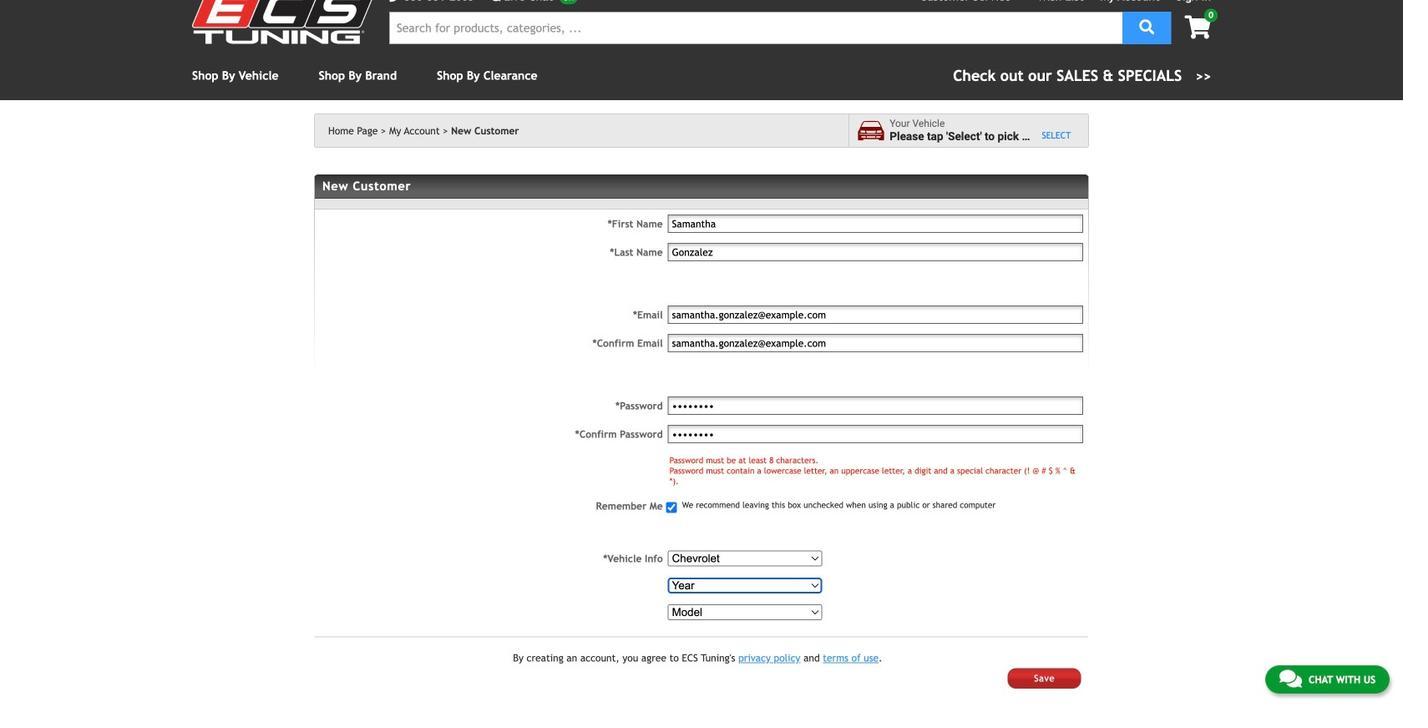 Task type: vqa. For each thing, say whether or not it's contained in the screenshot.
The Shopping Cart "Image"
yes



Task type: locate. For each thing, give the bounding box(es) containing it.
ecs tuning image
[[192, 0, 376, 44]]

None password field
[[668, 397, 1084, 415], [668, 425, 1084, 444], [668, 397, 1084, 415], [668, 425, 1084, 444]]

None submit
[[1008, 669, 1082, 689]]

None checkbox
[[666, 503, 677, 513]]

None text field
[[668, 215, 1084, 233], [668, 243, 1084, 262], [668, 334, 1084, 353], [668, 215, 1084, 233], [668, 243, 1084, 262], [668, 334, 1084, 353]]

phone image
[[389, 0, 401, 2]]

comments image
[[488, 0, 501, 2]]

search image
[[1140, 20, 1155, 35]]

None text field
[[668, 306, 1084, 324]]



Task type: describe. For each thing, give the bounding box(es) containing it.
Search text field
[[389, 12, 1123, 44]]

shopping cart image
[[1185, 15, 1211, 39]]



